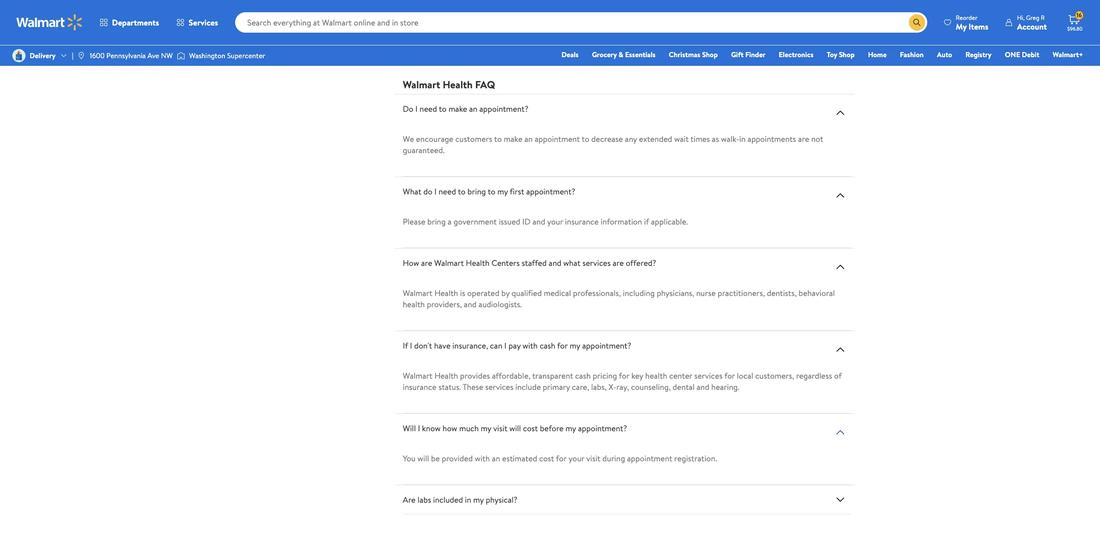 Task type: vqa. For each thing, say whether or not it's contained in the screenshot.
ad disclaimer and feedback for skylinedisplayad icon
no



Task type: locate. For each thing, give the bounding box(es) containing it.
appointment left decrease
[[535, 134, 580, 145]]

and right dental on the right bottom of the page
[[697, 382, 709, 393]]

0 vertical spatial visit
[[493, 424, 508, 435]]

items
[[969, 21, 989, 32]]

in right as
[[739, 134, 746, 145]]

departments button
[[91, 10, 168, 35]]

my right much
[[481, 424, 491, 435]]

with right provided
[[475, 454, 490, 465]]

faq
[[475, 78, 495, 92]]

walmart for walmart health is operated by qualified medical professionals, including physicians, nurse practitioners, dentists, behavioral health providers, and audiologists.
[[403, 288, 433, 299]]

1 vertical spatial an
[[524, 134, 533, 145]]

 image for 1600 pennsylvania ave nw
[[77, 52, 86, 60]]

Search search field
[[235, 12, 927, 33]]

1 horizontal spatial will
[[509, 424, 521, 435]]

appointment?
[[479, 104, 529, 115], [526, 186, 575, 198], [582, 341, 631, 352], [578, 424, 627, 435]]

make inside we encourage customers to make an appointment to decrease any extended wait times as walk-in appointments are not guaranteed.
[[504, 134, 523, 145]]

services right what
[[583, 258, 611, 269]]

1 horizontal spatial cash
[[575, 371, 591, 382]]

will left the be
[[418, 454, 429, 465]]

x-
[[609, 382, 616, 393]]

provides
[[460, 371, 490, 382]]

walmart up do
[[403, 78, 440, 92]]

i
[[415, 104, 418, 115], [434, 186, 437, 198], [410, 341, 412, 352], [504, 341, 507, 352], [418, 424, 420, 435]]

during
[[603, 454, 625, 465]]

make for customers
[[504, 134, 523, 145]]

Walmart Site-Wide search field
[[235, 12, 927, 33]]

deals
[[562, 50, 579, 60]]

reorder
[[956, 13, 978, 22]]

0 horizontal spatial with
[[475, 454, 490, 465]]

pay
[[509, 341, 521, 352]]

 image
[[177, 51, 185, 61]]

finder
[[745, 50, 766, 60]]

1 horizontal spatial need
[[439, 186, 456, 198]]

walmart inside walmart health is operated by qualified medical professionals, including physicians, nurse practitioners, dentists, behavioral health providers, and audiologists.
[[403, 288, 433, 299]]

in right included
[[465, 495, 471, 506]]

key
[[631, 371, 643, 382]]

1 horizontal spatial your
[[569, 454, 584, 465]]

 image right |
[[77, 52, 86, 60]]

appointment? up the pricing
[[582, 341, 631, 352]]

health for provides
[[435, 371, 458, 382]]

debit
[[1022, 50, 1040, 60]]

1 vertical spatial appointment
[[627, 454, 672, 465]]

have
[[434, 341, 451, 352]]

visit left 'during'
[[586, 454, 601, 465]]

in left some
[[612, 35, 618, 46]]

2 vertical spatial an
[[492, 454, 500, 465]]

do
[[403, 104, 413, 115]]

1 vertical spatial cash
[[575, 371, 591, 382]]

labs
[[418, 495, 431, 506]]

0 vertical spatial health
[[403, 299, 425, 311]]

health
[[403, 299, 425, 311], [645, 371, 667, 382]]

insurance left information
[[565, 217, 599, 228]]

nw
[[161, 51, 173, 61]]

fashion link
[[896, 49, 928, 60]]

to right customers
[[494, 134, 502, 145]]

if i don't have insurance, can i pay with cash for my appointment? image
[[834, 344, 847, 357]]

washington
[[189, 51, 225, 61]]

will
[[403, 424, 416, 435]]

behavioral health our caring counselors and psychiatrists (available in some places) help you develop healthy habits and provide support.
[[437, 18, 666, 58]]

psychiatrists
[[532, 35, 575, 46]]

1 vertical spatial make
[[504, 134, 523, 145]]

my left first
[[497, 186, 508, 198]]

and right providers,
[[464, 299, 477, 311]]

dental
[[673, 382, 695, 393]]

we
[[403, 134, 414, 145]]

physicians,
[[657, 288, 694, 299]]

walk-
[[721, 134, 739, 145]]

please
[[403, 217, 425, 228]]

gift finder
[[731, 50, 766, 60]]

physical?
[[486, 495, 518, 506]]

visit right much
[[493, 424, 508, 435]]

departments
[[112, 17, 159, 28]]

1 horizontal spatial make
[[504, 134, 523, 145]]

0 vertical spatial your
[[547, 217, 563, 228]]

1 shop from the left
[[702, 50, 718, 60]]

for left "local"
[[725, 371, 735, 382]]

make for need
[[449, 104, 467, 115]]

1600 pennsylvania ave nw
[[90, 51, 173, 61]]

insurance
[[565, 217, 599, 228], [403, 382, 437, 393]]

an for estimated
[[492, 454, 500, 465]]

0 horizontal spatial insurance
[[403, 382, 437, 393]]

please bring a government issued id and your insurance information if applicable.
[[403, 217, 688, 228]]

with right pay
[[523, 341, 538, 352]]

christmas shop link
[[664, 49, 722, 60]]

 image left "delivery"
[[12, 49, 26, 62]]

my right before
[[566, 424, 576, 435]]

our
[[437, 35, 451, 46]]

1 horizontal spatial visit
[[586, 454, 601, 465]]

1 horizontal spatial in
[[612, 35, 618, 46]]

gift
[[731, 50, 744, 60]]

0 horizontal spatial will
[[418, 454, 429, 465]]

walmart up "is"
[[434, 258, 464, 269]]

behavioral
[[437, 18, 479, 31]]

1 horizontal spatial bring
[[468, 186, 486, 198]]

in
[[612, 35, 618, 46], [739, 134, 746, 145], [465, 495, 471, 506]]

2 horizontal spatial are
[[798, 134, 809, 145]]

your right 'id'
[[547, 217, 563, 228]]

0 horizontal spatial cash
[[540, 341, 555, 352]]

in inside we encourage customers to make an appointment to decrease any extended wait times as walk-in appointments are not guaranteed.
[[739, 134, 746, 145]]

guaranteed.
[[403, 145, 445, 156]]

you
[[403, 454, 416, 465]]

i for don't
[[410, 341, 412, 352]]

0 horizontal spatial cost
[[523, 424, 538, 435]]

shop right toy
[[839, 50, 855, 60]]

do
[[423, 186, 432, 198]]

health inside behavioral health our caring counselors and psychiatrists (available in some places) help you develop healthy habits and provide support.
[[481, 18, 508, 31]]

1 horizontal spatial an
[[492, 454, 500, 465]]

home link
[[863, 49, 891, 60]]

0 horizontal spatial are
[[421, 258, 432, 269]]

1 horizontal spatial appointment
[[627, 454, 672, 465]]

issued
[[499, 217, 520, 228]]

2 horizontal spatial an
[[524, 134, 533, 145]]

0 horizontal spatial health
[[403, 299, 425, 311]]

shop right christmas
[[702, 50, 718, 60]]

health left provides
[[435, 371, 458, 382]]

of
[[834, 371, 842, 382]]

0 vertical spatial an
[[469, 104, 477, 115]]

to
[[439, 104, 447, 115], [494, 134, 502, 145], [582, 134, 589, 145], [458, 186, 466, 198], [488, 186, 495, 198]]

0 horizontal spatial  image
[[12, 49, 26, 62]]

&
[[619, 50, 623, 60]]

1 horizontal spatial cost
[[539, 454, 554, 465]]

what do i need to bring to my first appointment? image
[[834, 190, 847, 202]]

are left offered? on the right of page
[[613, 258, 624, 269]]

0 vertical spatial bring
[[468, 186, 486, 198]]

1 vertical spatial health
[[645, 371, 667, 382]]

 image
[[12, 49, 26, 62], [77, 52, 86, 60]]

0 horizontal spatial make
[[449, 104, 467, 115]]

1 vertical spatial need
[[439, 186, 456, 198]]

0 vertical spatial cost
[[523, 424, 538, 435]]

services right center
[[694, 371, 723, 382]]

customers,
[[755, 371, 794, 382]]

shop
[[702, 50, 718, 60], [839, 50, 855, 60]]

are
[[798, 134, 809, 145], [421, 258, 432, 269], [613, 258, 624, 269]]

services right these
[[485, 382, 514, 393]]

appointments
[[748, 134, 796, 145]]

2 horizontal spatial in
[[739, 134, 746, 145]]

health left "is"
[[435, 288, 458, 299]]

cost right estimated
[[539, 454, 554, 465]]

1 horizontal spatial shop
[[839, 50, 855, 60]]

home
[[868, 50, 887, 60]]

hearing.
[[711, 382, 740, 393]]

walmart down the don't in the bottom left of the page
[[403, 371, 433, 382]]

make down walmart health faq
[[449, 104, 467, 115]]

id
[[522, 217, 531, 228]]

will up estimated
[[509, 424, 521, 435]]

bring left the a
[[427, 217, 446, 228]]

gift finder link
[[727, 49, 770, 60]]

walmart down how
[[403, 288, 433, 299]]

health inside walmart health provides affordable, transparent cash pricing for key health center services for local customers, regardless of insurance status. these services include primary care, labs, x-ray, counseling, dental and hearing.
[[435, 371, 458, 382]]

to left decrease
[[582, 134, 589, 145]]

1 horizontal spatial health
[[645, 371, 667, 382]]

make right customers
[[504, 134, 523, 145]]

christmas
[[669, 50, 700, 60]]

if i don't have insurance, can i pay with cash for my appointment?
[[403, 341, 631, 352]]

cost
[[523, 424, 538, 435], [539, 454, 554, 465]]

health up counselors
[[481, 18, 508, 31]]

make
[[449, 104, 467, 115], [504, 134, 523, 145]]

centers
[[492, 258, 520, 269]]

are left not
[[798, 134, 809, 145]]

cash up transparent
[[540, 341, 555, 352]]

walmart inside walmart health provides affordable, transparent cash pricing for key health center services for local customers, regardless of insurance status. these services include primary care, labs, x-ray, counseling, dental and hearing.
[[403, 371, 433, 382]]

0 horizontal spatial appointment
[[535, 134, 580, 145]]

1 vertical spatial bring
[[427, 217, 446, 228]]

1 horizontal spatial  image
[[77, 52, 86, 60]]

what do i need to bring to my first appointment?
[[403, 186, 575, 198]]

0 horizontal spatial need
[[420, 104, 437, 115]]

and right 'id'
[[533, 217, 545, 228]]

an inside we encourage customers to make an appointment to decrease any extended wait times as walk-in appointments are not guaranteed.
[[524, 134, 533, 145]]

1 horizontal spatial are
[[613, 258, 624, 269]]

search icon image
[[913, 18, 921, 27]]

health up do i need to make an appointment?
[[443, 78, 473, 92]]

0 vertical spatial in
[[612, 35, 618, 46]]

transparent
[[532, 371, 573, 382]]

cash left labs,
[[575, 371, 591, 382]]

1 horizontal spatial insurance
[[565, 217, 599, 228]]

your left 'during'
[[569, 454, 584, 465]]

0 horizontal spatial an
[[469, 104, 477, 115]]

my left physical? at the bottom left of the page
[[473, 495, 484, 506]]

are right how
[[421, 258, 432, 269]]

much
[[459, 424, 479, 435]]

my up transparent
[[570, 341, 580, 352]]

health for faq
[[443, 78, 473, 92]]

appointment? up 'during'
[[578, 424, 627, 435]]

appointment right 'during'
[[627, 454, 672, 465]]

and left what
[[549, 258, 561, 269]]

0 vertical spatial insurance
[[565, 217, 599, 228]]

health inside walmart health is operated by qualified medical professionals, including physicians, nurse practitioners, dentists, behavioral health providers, and audiologists.
[[435, 288, 458, 299]]

behavioralhealth image
[[404, 18, 429, 43]]

one debit
[[1005, 50, 1040, 60]]

0 vertical spatial appointment
[[535, 134, 580, 145]]

these
[[463, 382, 483, 393]]

insurance left status.
[[403, 382, 437, 393]]

an
[[469, 104, 477, 115], [524, 134, 533, 145], [492, 454, 500, 465]]

shop inside "link"
[[702, 50, 718, 60]]

for down before
[[556, 454, 567, 465]]

need
[[420, 104, 437, 115], [439, 186, 456, 198]]

services
[[583, 258, 611, 269], [694, 371, 723, 382], [485, 382, 514, 393]]

health left providers,
[[403, 299, 425, 311]]

2 vertical spatial in
[[465, 495, 471, 506]]

0 vertical spatial will
[[509, 424, 521, 435]]

0 vertical spatial need
[[420, 104, 437, 115]]

reorder my items
[[956, 13, 989, 32]]

1 vertical spatial insurance
[[403, 382, 437, 393]]

help
[[437, 46, 452, 58]]

1 vertical spatial with
[[475, 454, 490, 465]]

0 horizontal spatial visit
[[493, 424, 508, 435]]

bring up government
[[468, 186, 486, 198]]

0 horizontal spatial your
[[547, 217, 563, 228]]

do i need to make an appointment? image
[[834, 107, 847, 119]]

cost left before
[[523, 424, 538, 435]]

2 shop from the left
[[839, 50, 855, 60]]

do i need to make an appointment?
[[403, 104, 529, 115]]

0 vertical spatial make
[[449, 104, 467, 115]]

what
[[403, 186, 421, 198]]

healthy
[[499, 46, 525, 58]]

health right key
[[645, 371, 667, 382]]

grocery & essentials link
[[587, 49, 660, 60]]

1 vertical spatial in
[[739, 134, 746, 145]]

0 horizontal spatial shop
[[702, 50, 718, 60]]

0 vertical spatial with
[[523, 341, 538, 352]]

applicable.
[[651, 217, 688, 228]]



Task type: describe. For each thing, give the bounding box(es) containing it.
shop for toy shop
[[839, 50, 855, 60]]

local
[[737, 371, 753, 382]]

account
[[1017, 21, 1047, 32]]

and right habits
[[550, 46, 563, 58]]

|
[[72, 51, 73, 61]]

cash inside walmart health provides affordable, transparent cash pricing for key health center services for local customers, regardless of insurance status. these services include primary care, labs, x-ray, counseling, dental and hearing.
[[575, 371, 591, 382]]

shop for christmas shop
[[702, 50, 718, 60]]

walmart image
[[16, 14, 83, 31]]

and inside walmart health is operated by qualified medical professionals, including physicians, nurse practitioners, dentists, behavioral health providers, and audiologists.
[[464, 299, 477, 311]]

appointment? up 'please bring a government issued id and your insurance information if applicable.'
[[526, 186, 575, 198]]

is
[[460, 288, 465, 299]]

walmart for walmart health provides affordable, transparent cash pricing for key health center services for local customers, regardless of insurance status. these services include primary care, labs, x-ray, counseling, dental and hearing.
[[403, 371, 433, 382]]

practitioners,
[[718, 288, 765, 299]]

primary
[[543, 382, 570, 393]]

i for need
[[415, 104, 418, 115]]

an for appointment
[[524, 134, 533, 145]]

estimated
[[502, 454, 537, 465]]

provided
[[442, 454, 473, 465]]

0 vertical spatial cash
[[540, 341, 555, 352]]

develop
[[469, 46, 497, 58]]

1 vertical spatial visit
[[586, 454, 601, 465]]

health inside walmart health is operated by qualified medical professionals, including physicians, nurse practitioners, dentists, behavioral health providers, and audiologists.
[[403, 299, 425, 311]]

health inside walmart health provides affordable, transparent cash pricing for key health center services for local customers, regardless of insurance status. these services include primary care, labs, x-ray, counseling, dental and hearing.
[[645, 371, 667, 382]]

grocery
[[592, 50, 617, 60]]

appointment? down faq
[[479, 104, 529, 115]]

christmas shop
[[669, 50, 718, 60]]

we encourage customers to make an appointment to decrease any extended wait times as walk-in appointments are not guaranteed.
[[403, 134, 823, 156]]

for left key
[[619, 371, 630, 382]]

0 horizontal spatial bring
[[427, 217, 446, 228]]

are inside we encourage customers to make an appointment to decrease any extended wait times as walk-in appointments are not guaranteed.
[[798, 134, 809, 145]]

provide
[[564, 46, 591, 58]]

health for our
[[481, 18, 508, 31]]

for up transparent
[[557, 341, 568, 352]]

my
[[956, 21, 967, 32]]

customers
[[455, 134, 492, 145]]

support.
[[593, 46, 622, 58]]

toy
[[827, 50, 837, 60]]

to left first
[[488, 186, 495, 198]]

1 horizontal spatial services
[[583, 258, 611, 269]]

dentists,
[[767, 288, 797, 299]]

grocery & essentials
[[592, 50, 656, 60]]

walmart health faq
[[403, 78, 495, 92]]

to down walmart health faq
[[439, 104, 447, 115]]

center
[[669, 371, 692, 382]]

walmart health is operated by qualified medical professionals, including physicians, nurse practitioners, dentists, behavioral health providers, and audiologists.
[[403, 288, 835, 311]]

are
[[403, 495, 416, 506]]

what
[[563, 258, 581, 269]]

and right counselors
[[517, 35, 530, 46]]

you
[[454, 46, 467, 58]]

electronics link
[[774, 49, 818, 60]]

professionals,
[[573, 288, 621, 299]]

services button
[[168, 10, 227, 35]]

1 vertical spatial your
[[569, 454, 584, 465]]

extended
[[639, 134, 672, 145]]

be
[[431, 454, 440, 465]]

auto
[[937, 50, 952, 60]]

providers,
[[427, 299, 462, 311]]

behavioral
[[799, 288, 835, 299]]

auto link
[[933, 49, 957, 60]]

affordable,
[[492, 371, 530, 382]]

decrease
[[591, 134, 623, 145]]

caring
[[453, 35, 475, 46]]

r
[[1041, 13, 1045, 22]]

 image for delivery
[[12, 49, 26, 62]]

as
[[712, 134, 719, 145]]

pennsylvania
[[106, 51, 146, 61]]

health left the centers
[[466, 258, 490, 269]]

ave
[[148, 51, 159, 61]]

if
[[644, 217, 649, 228]]

don't
[[414, 341, 432, 352]]

services
[[189, 17, 218, 28]]

before
[[540, 424, 564, 435]]

delivery
[[30, 51, 56, 61]]

appointment inside we encourage customers to make an appointment to decrease any extended wait times as walk-in appointments are not guaranteed.
[[535, 134, 580, 145]]

1 vertical spatial will
[[418, 454, 429, 465]]

are labs included in my physical?
[[403, 495, 518, 506]]

an for appointment?
[[469, 104, 477, 115]]

i for know
[[418, 424, 420, 435]]

1 horizontal spatial with
[[523, 341, 538, 352]]

fashion
[[900, 50, 924, 60]]

qualified
[[512, 288, 542, 299]]

walmart health provides affordable, transparent cash pricing for key health center services for local customers, regardless of insurance status. these services include primary care, labs, x-ray, counseling, dental and hearing.
[[403, 371, 842, 393]]

are labs included in my physical? image
[[834, 495, 847, 507]]

how are walmart health centers staffed and what services are offered? image
[[834, 261, 847, 274]]

to up government
[[458, 186, 466, 198]]

care,
[[572, 382, 589, 393]]

offered?
[[626, 258, 656, 269]]

insurance,
[[453, 341, 488, 352]]

staffed
[[522, 258, 547, 269]]

medical
[[544, 288, 571, 299]]

electronics
[[779, 50, 814, 60]]

include
[[516, 382, 541, 393]]

and inside walmart health provides affordable, transparent cash pricing for key health center services for local customers, regardless of insurance status. these services include primary care, labs, x-ray, counseling, dental and hearing.
[[697, 382, 709, 393]]

walmart for walmart health faq
[[403, 78, 440, 92]]

government
[[454, 217, 497, 228]]

health for is
[[435, 288, 458, 299]]

if
[[403, 341, 408, 352]]

pricing
[[593, 371, 617, 382]]

1 vertical spatial cost
[[539, 454, 554, 465]]

will i know how much my visit will cost before my appointment? image
[[834, 427, 847, 439]]

status.
[[438, 382, 461, 393]]

0 horizontal spatial in
[[465, 495, 471, 506]]

labs,
[[591, 382, 607, 393]]

some
[[620, 35, 639, 46]]

by
[[501, 288, 510, 299]]

know
[[422, 424, 441, 435]]

$96.80
[[1068, 25, 1083, 32]]

one
[[1005, 50, 1020, 60]]

registration.
[[674, 454, 717, 465]]

operated
[[467, 288, 499, 299]]

toy shop
[[827, 50, 855, 60]]

2 horizontal spatial services
[[694, 371, 723, 382]]

in inside behavioral health our caring counselors and psychiatrists (available in some places) help you develop healthy habits and provide support.
[[612, 35, 618, 46]]

hi, greg r account
[[1017, 13, 1047, 32]]

how
[[443, 424, 457, 435]]

insurance inside walmart health provides affordable, transparent cash pricing for key health center services for local customers, regardless of insurance status. these services include primary care, labs, x-ray, counseling, dental and hearing.
[[403, 382, 437, 393]]

not
[[811, 134, 823, 145]]

how are walmart health centers staffed and what services are offered?
[[403, 258, 656, 269]]

0 horizontal spatial services
[[485, 382, 514, 393]]

one debit link
[[1000, 49, 1044, 60]]

you will be provided with an estimated cost for your visit during appointment registration.
[[403, 454, 717, 465]]



